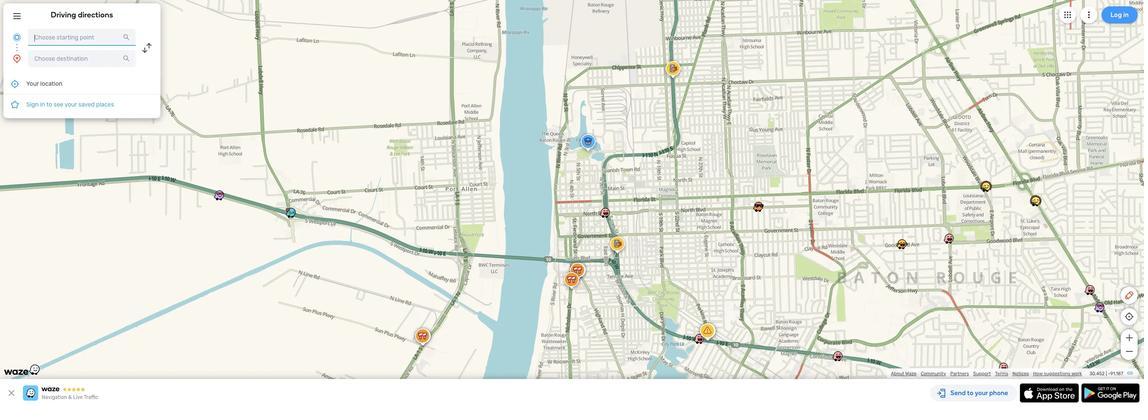 Task type: vqa. For each thing, say whether or not it's contained in the screenshot.
How
yes



Task type: describe. For each thing, give the bounding box(es) containing it.
|
[[1106, 371, 1108, 377]]

current location image
[[12, 32, 22, 42]]

terms
[[996, 371, 1009, 377]]

Choose starting point text field
[[28, 29, 136, 46]]

star image
[[10, 99, 20, 110]]

partners
[[951, 371, 970, 377]]

about waze link
[[892, 371, 917, 377]]

community
[[921, 371, 947, 377]]

&
[[68, 395, 72, 401]]

zoom out image
[[1125, 347, 1135, 357]]

partners link
[[951, 371, 970, 377]]

live
[[73, 395, 83, 401]]

about waze community partners support terms notices how suggestions work
[[892, 371, 1083, 377]]

navigation & live traffic
[[42, 395, 98, 401]]

waze
[[906, 371, 917, 377]]

community link
[[921, 371, 947, 377]]

-
[[1109, 371, 1111, 377]]

support
[[974, 371, 991, 377]]

support link
[[974, 371, 991, 377]]

link image
[[1127, 370, 1134, 377]]



Task type: locate. For each thing, give the bounding box(es) containing it.
suggestions
[[1044, 371, 1071, 377]]

recenter image
[[10, 79, 20, 89]]

work
[[1072, 371, 1083, 377]]

list box
[[3, 74, 161, 118]]

30.452 | -91.187
[[1090, 371, 1124, 377]]

traffic
[[84, 395, 98, 401]]

navigation
[[42, 395, 67, 401]]

Choose destination text field
[[28, 50, 136, 67]]

notices link
[[1013, 371, 1029, 377]]

directions
[[78, 10, 113, 20]]

driving directions
[[51, 10, 113, 20]]

about
[[892, 371, 905, 377]]

pencil image
[[1125, 291, 1135, 301]]

91.187
[[1111, 371, 1124, 377]]

30.452
[[1090, 371, 1105, 377]]

notices
[[1013, 371, 1029, 377]]

driving
[[51, 10, 76, 20]]

location image
[[12, 54, 22, 64]]

terms link
[[996, 371, 1009, 377]]

x image
[[6, 388, 17, 398]]

how suggestions work link
[[1034, 371, 1083, 377]]

zoom in image
[[1125, 333, 1135, 343]]

how
[[1034, 371, 1043, 377]]



